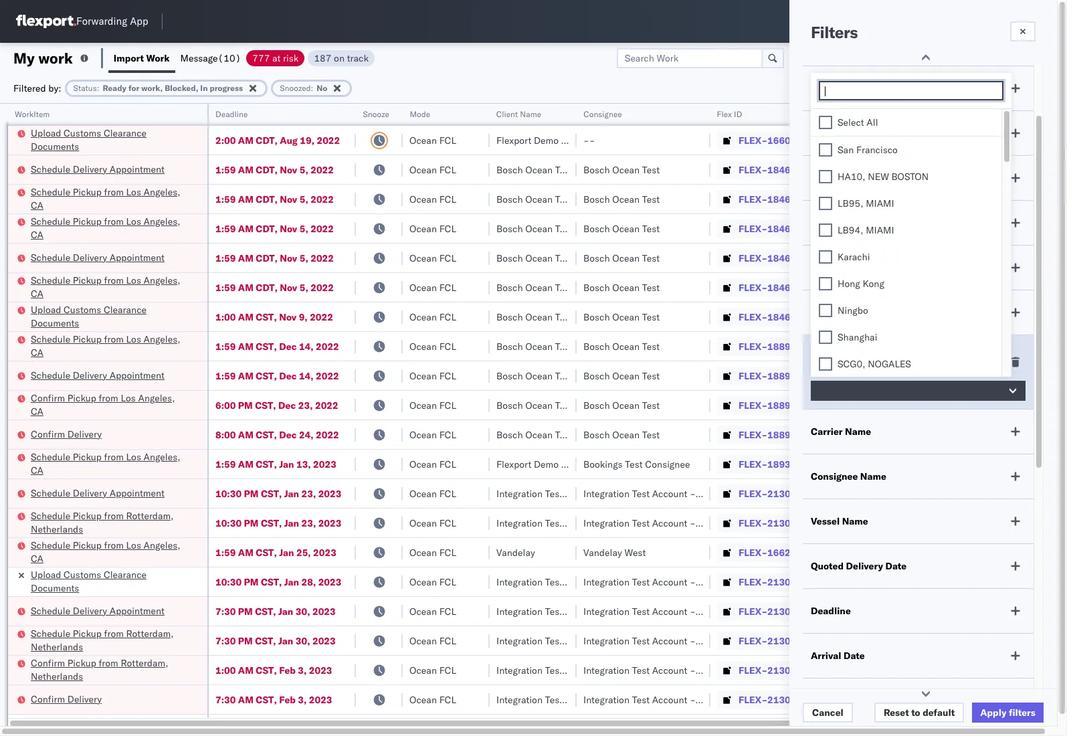 Task type: locate. For each thing, give the bounding box(es) containing it.
2023 right 25,
[[313, 546, 337, 559]]

demo left bookings
[[534, 458, 559, 470]]

mode right snooze
[[410, 109, 430, 119]]

1 vandelay from the left
[[497, 546, 535, 559]]

nyku9743990 up arrival date
[[825, 634, 890, 647]]

ceau7522281, down ha10,
[[825, 193, 893, 205]]

lhuu7894563, uetu5238478 down (firms
[[825, 369, 961, 381]]

10:30 up 1:59 am cst, jan 25, 2023
[[216, 517, 242, 529]]

pm for schedule pickup from rotterdam, netherlands link corresponding to 10:30
[[244, 517, 259, 529]]

0 vertical spatial schedule pickup from rotterdam, netherlands button
[[31, 509, 190, 537]]

9 ocean fcl from the top
[[410, 370, 456, 382]]

5 gvcu5265864 from the top
[[825, 693, 890, 705]]

name inside button
[[520, 109, 542, 119]]

uetu5238478
[[896, 340, 961, 352], [896, 369, 961, 381], [896, 399, 961, 411], [896, 428, 961, 440]]

deadline up 2:00
[[216, 109, 248, 119]]

0 vertical spatial 7:30 pm cst, jan 30, 2023
[[216, 605, 336, 617]]

-- down consignee button
[[584, 134, 595, 146]]

ceau7522281, for 6th schedule pickup from los angeles, ca button from the bottom
[[825, 193, 893, 205]]

test123456
[[912, 164, 968, 176], [912, 193, 968, 205]]

1 hlxu6269489, from the top
[[896, 163, 964, 175]]

mbl/mawb numbers
[[912, 109, 993, 119]]

3, down 1:00 am cst, feb 3, 2023
[[298, 694, 307, 706]]

1:59 for 2nd schedule pickup from los angeles, ca button from the bottom
[[216, 458, 236, 470]]

flex- for schedule delivery appointment link for 1:59 am cst, dec 14, 2022
[[739, 370, 768, 382]]

0 vertical spatial netherlands
[[31, 523, 83, 535]]

pm down 10:30 pm cst, jan 28, 2023
[[238, 605, 253, 617]]

schedule
[[31, 163, 70, 175], [31, 186, 70, 198], [31, 215, 70, 227], [31, 251, 70, 263], [31, 274, 70, 286], [31, 333, 70, 345], [31, 369, 70, 381], [31, 451, 70, 463], [31, 487, 70, 499], [31, 510, 70, 522], [31, 539, 70, 551], [31, 605, 70, 617], [31, 627, 70, 639]]

schedule delivery appointment button for 10:30 pm cst, jan 23, 2023
[[31, 486, 165, 501]]

2 documents from the top
[[31, 317, 79, 329]]

5 integration test account - karl lagerfeld from the top
[[584, 635, 758, 647]]

0 vertical spatial miami
[[866, 197, 895, 209]]

account
[[652, 488, 688, 500], [652, 517, 688, 529], [652, 576, 688, 588], [652, 605, 688, 617], [652, 635, 688, 647], [652, 664, 688, 676], [652, 694, 688, 706]]

schedule pickup from los angeles, ca
[[31, 186, 180, 211], [31, 215, 180, 241], [31, 274, 180, 300], [31, 333, 180, 358], [31, 451, 180, 476], [31, 539, 180, 565]]

2 vertical spatial netherlands
[[31, 670, 83, 682]]

0 vertical spatial confirm delivery button
[[31, 427, 102, 442]]

rotterdam, for 7:30 pm cst, jan 30, 2023
[[126, 627, 174, 639]]

1 horizontal spatial client
[[811, 172, 838, 184]]

12 ocean fcl from the top
[[410, 458, 456, 470]]

schedule for 2nd schedule pickup from los angeles, ca button from the bottom
[[31, 451, 70, 463]]

0 vertical spatial 7:30
[[216, 605, 236, 617]]

0 vertical spatial flex-2130384
[[739, 605, 808, 617]]

clearance for 3rd upload customs clearance documents link from the bottom of the page
[[104, 304, 147, 316]]

0 vertical spatial flexport
[[497, 134, 532, 146]]

flexport. image
[[16, 15, 76, 28]]

for
[[128, 83, 139, 93]]

gvcu5265864 up cancel on the right bottom
[[825, 693, 890, 705]]

30, for schedule delivery appointment
[[296, 605, 310, 617]]

1 vertical spatial deadline
[[811, 605, 851, 617]]

4 1889466 from the top
[[768, 429, 808, 441]]

3 resize handle column header from the left
[[387, 104, 403, 736]]

departure
[[811, 217, 857, 229]]

7 integration test account - karl lagerfeld from the top
[[584, 694, 758, 706]]

5 schedule delivery appointment from the top
[[31, 605, 165, 617]]

import
[[114, 52, 144, 64]]

my
[[13, 49, 35, 67]]

7:30 pm cst, jan 30, 2023 up 1:00 am cst, feb 3, 2023
[[216, 635, 336, 647]]

6 karl from the top
[[698, 664, 716, 676]]

2 vandelay from the left
[[584, 546, 622, 559]]

None text field
[[824, 86, 1003, 97]]

1 confirm from the top
[[31, 392, 65, 404]]

5 1846748 from the top
[[768, 281, 808, 293]]

2130387 down 1893174
[[768, 488, 808, 500]]

5 fcl from the top
[[439, 252, 456, 264]]

1 ceau7522281, hlxu6269489, hlxu8034992 from the top
[[825, 163, 1032, 175]]

1 vertical spatial 1:00
[[216, 664, 236, 676]]

1 2130387 from the top
[[768, 488, 808, 500]]

confirm inside confirm pickup from los angeles, ca
[[31, 392, 65, 404]]

flex-1889466 for confirm pickup from los angeles, ca
[[739, 399, 808, 411]]

confirm
[[31, 392, 65, 404], [31, 428, 65, 440], [31, 657, 65, 669], [31, 693, 65, 705]]

shanghai
[[838, 331, 878, 343]]

flexport for bookings test consignee
[[497, 458, 532, 470]]

1 schedule pickup from rotterdam, netherlands from the top
[[31, 510, 174, 535]]

dec up 6:00 pm cst, dec 23, 2022
[[279, 370, 297, 382]]

schedule pickup from rotterdam, netherlands for 10:30 pm cst, jan 23, 2023
[[31, 510, 174, 535]]

1 vertical spatial 7:30 pm cst, jan 30, 2023
[[216, 635, 336, 647]]

0 vertical spatial demo
[[534, 134, 559, 146]]

1 arrival from the top
[[811, 262, 842, 274]]

schedule for schedule delivery appointment button corresponding to 1:59 am cdt, nov 5, 2022
[[31, 251, 70, 263]]

1 vertical spatial confirm delivery button
[[31, 692, 102, 707]]

4 customs from the top
[[64, 716, 101, 728]]

los for 2nd schedule pickup from los angeles, ca button from the bottom
[[126, 451, 141, 463]]

12 flex- from the top
[[739, 458, 768, 470]]

port down "lb95, miami"
[[859, 217, 879, 229]]

6 account from the top
[[652, 664, 688, 676]]

pm up 1:59 am cst, jan 25, 2023
[[244, 517, 259, 529]]

1 schedule pickup from los angeles, ca link from the top
[[31, 185, 190, 212]]

integration for schedule delivery appointment link associated with 7:30 pm cst, jan 30, 2023
[[584, 605, 630, 617]]

aug
[[280, 134, 298, 146]]

13 schedule from the top
[[31, 627, 70, 639]]

uetu5238478 for confirm pickup from los angeles, ca
[[896, 399, 961, 411]]

10:30 pm cst, jan 28, 2023
[[216, 576, 342, 588]]

angeles, inside confirm pickup from los angeles, ca
[[138, 392, 175, 404]]

10:30 pm cst, jan 23, 2023 down 1:59 am cst, jan 13, 2023
[[216, 488, 342, 500]]

2023 for 10:30 pm cst, jan 23, 2023's schedule pickup from rotterdam, netherlands button
[[318, 517, 342, 529]]

20 flex- from the top
[[739, 694, 768, 706]]

batch action
[[992, 52, 1050, 64]]

1:59 am cst, dec 14, 2022 for schedule pickup from los angeles, ca
[[216, 340, 339, 352]]

11 flex- from the top
[[739, 429, 768, 441]]

0 vertical spatial feb
[[279, 664, 296, 676]]

2 vertical spatial port
[[836, 307, 855, 319]]

None checkbox
[[819, 116, 833, 129], [819, 143, 833, 157], [819, 197, 833, 210], [819, 250, 833, 264], [819, 357, 833, 371], [819, 116, 833, 129], [819, 143, 833, 157], [819, 197, 833, 210], [819, 250, 833, 264], [819, 357, 833, 371]]

schedule for 10:30 pm cst, jan 23, 2023's schedule pickup from rotterdam, netherlands button
[[31, 510, 70, 522]]

1:59 for schedule delivery appointment button corresponding to 1:59 am cdt, nov 5, 2022
[[216, 252, 236, 264]]

customs
[[64, 127, 101, 139], [64, 304, 101, 316], [64, 569, 101, 581], [64, 716, 101, 728]]

1 horizontal spatial mode
[[811, 127, 836, 139]]

netherlands inside confirm pickup from rotterdam, netherlands
[[31, 670, 83, 682]]

4 hlxu8034992 from the top
[[967, 252, 1032, 264]]

1 vertical spatial flexport
[[497, 458, 532, 470]]

progress
[[210, 83, 243, 93]]

confirm delivery down confirm pickup from los angeles, ca at left
[[31, 428, 102, 440]]

1 vertical spatial rotterdam,
[[126, 627, 174, 639]]

mode button
[[403, 106, 477, 120]]

schedule delivery appointment link
[[31, 162, 165, 176], [31, 251, 165, 264], [31, 368, 165, 382], [31, 486, 165, 500], [31, 604, 165, 617]]

1 vertical spatial abcdefg78456546
[[912, 399, 1002, 411]]

2 vertical spatial 23,
[[302, 517, 316, 529]]

2 account from the top
[[652, 517, 688, 529]]

by:
[[48, 82, 61, 94]]

upload customs clearance documents button
[[31, 126, 190, 154], [31, 303, 190, 331]]

default
[[923, 707, 955, 719]]

16 ocean fcl from the top
[[410, 576, 456, 588]]

0 horizontal spatial :
[[97, 83, 99, 93]]

risk
[[283, 52, 299, 64]]

flex-2130384 for schedule delivery appointment
[[739, 605, 808, 617]]

lb95, miami
[[838, 197, 895, 209]]

0 vertical spatial 30,
[[296, 605, 310, 617]]

3 lhuu7894563, from the top
[[825, 399, 894, 411]]

jan left 13,
[[279, 458, 294, 470]]

confirm delivery button down confirm pickup from los angeles, ca at left
[[31, 427, 102, 442]]

cst, down 1:00 am cst, nov 9, 2022
[[256, 340, 277, 352]]

0 vertical spatial client name
[[497, 109, 542, 119]]

1 vertical spatial test123456
[[912, 193, 968, 205]]

ceau7522281, for schedule delivery appointment button corresponding to 1:59 am cdt, nov 5, 2022
[[825, 252, 893, 264]]

port right final
[[836, 307, 855, 319]]

documents
[[31, 140, 79, 152], [31, 317, 79, 329], [31, 582, 79, 594], [31, 729, 79, 736]]

4 ca from the top
[[31, 346, 43, 358]]

4 karl from the top
[[698, 605, 716, 617]]

clearance for first upload customs clearance documents link from the bottom of the page
[[104, 716, 147, 728]]

jan for 7:30 schedule pickup from rotterdam, netherlands link
[[278, 635, 293, 647]]

4 flex-1846748 from the top
[[739, 252, 808, 264]]

apply filters button
[[973, 703, 1044, 723]]

1 vertical spatial schedule pickup from rotterdam, netherlands button
[[31, 627, 190, 655]]

zimu3048342
[[912, 635, 975, 647]]

2 vertical spatial rotterdam,
[[121, 657, 168, 669]]

date up 'operator'
[[844, 650, 865, 662]]

3 uetu5238478 from the top
[[896, 399, 961, 411]]

1 vertical spatial 1:59 am cst, dec 14, 2022
[[216, 370, 339, 382]]

lhuu7894563, uetu5238478 down nogales
[[825, 399, 961, 411]]

2023 down 1:59 am cst, jan 13, 2023
[[318, 488, 342, 500]]

15 ocean fcl from the top
[[410, 546, 456, 559]]

1 vertical spatial 3,
[[298, 694, 307, 706]]

1:59 am cst, jan 25, 2023
[[216, 546, 337, 559]]

jan for 10:30 pm cst, jan 23, 2023's schedule delivery appointment link
[[284, 488, 299, 500]]

2130387 for schedule pickup from rotterdam, netherlands
[[768, 517, 808, 529]]

confirm delivery button down confirm pickup from rotterdam, netherlands
[[31, 692, 102, 707]]

pm right "6:00"
[[238, 399, 253, 411]]

arrival up 'operator'
[[811, 650, 842, 662]]

pm for 7:30 schedule pickup from rotterdam, netherlands link
[[238, 635, 253, 647]]

resize handle column header for workitem
[[191, 104, 207, 736]]

4 ocean fcl from the top
[[410, 223, 456, 235]]

1 vertical spatial upload customs clearance documents button
[[31, 303, 190, 331]]

1 1846748 from the top
[[768, 164, 808, 176]]

quoted
[[811, 560, 844, 572]]

schedule delivery appointment button for 7:30 pm cst, jan 30, 2023
[[31, 604, 165, 619]]

lhuu7894563, uetu5238478 up nogales
[[825, 340, 961, 352]]

2023 right 28,
[[318, 576, 342, 588]]

resize handle column header
[[191, 104, 207, 736], [340, 104, 356, 736], [387, 104, 403, 736], [474, 104, 490, 736], [561, 104, 577, 736], [695, 104, 711, 736], [802, 104, 818, 736], [889, 104, 905, 736], [1033, 104, 1049, 736]]

ceau7522281, hlxu6269489, hlxu8034992 for schedule delivery appointment link associated with 1:59 am cdt, nov 5, 2022
[[825, 252, 1032, 264]]

23, up 25,
[[302, 517, 316, 529]]

ceau7522281, down "lb95, miami"
[[825, 222, 893, 234]]

6:00 pm cst, dec 23, 2022
[[216, 399, 338, 411]]

numbers inside container numbers
[[825, 114, 858, 124]]

4 lhuu7894563, uetu5238478 from the top
[[825, 428, 961, 440]]

2 netherlands from the top
[[31, 641, 83, 653]]

lhuu7894563,
[[825, 340, 894, 352], [825, 369, 894, 381], [825, 399, 894, 411], [825, 428, 894, 440]]

0 horizontal spatial client
[[497, 109, 518, 119]]

14 fcl from the top
[[439, 517, 456, 529]]

snoozed up container
[[811, 82, 849, 94]]

0 vertical spatial 14,
[[299, 340, 314, 352]]

1:59 for 6th schedule pickup from los angeles, ca button from the bottom
[[216, 193, 236, 205]]

filters
[[811, 22, 858, 42]]

0 vertical spatial client
[[497, 109, 518, 119]]

19,
[[300, 134, 315, 146]]

2 upload customs clearance documents button from the top
[[31, 303, 190, 331]]

0 vertical spatial date
[[886, 560, 907, 572]]

1 horizontal spatial client name
[[811, 172, 867, 184]]

0 vertical spatial 3,
[[298, 664, 307, 676]]

30, down 28,
[[296, 605, 310, 617]]

2 vertical spatial 7:30
[[216, 694, 236, 706]]

demo for bookings
[[534, 458, 559, 470]]

san
[[838, 144, 854, 156]]

2023 up 7:30 am cst, feb 3, 2023 in the bottom left of the page
[[309, 664, 332, 676]]

netherlands for 7:30
[[31, 641, 83, 653]]

0 vertical spatial --
[[584, 134, 595, 146]]

flex-2130384 button
[[717, 602, 811, 621], [717, 602, 811, 621], [717, 631, 811, 650], [717, 631, 811, 650]]

7:30 pm cst, jan 30, 2023 down 10:30 pm cst, jan 28, 2023
[[216, 605, 336, 617]]

rotterdam, for 10:30 pm cst, jan 23, 2023
[[126, 510, 174, 522]]

jan left 25,
[[279, 546, 294, 559]]

2 schedule pickup from los angeles, ca button from the top
[[31, 215, 190, 243]]

2 feb from the top
[[279, 694, 296, 706]]

0 horizontal spatial vandelay
[[497, 546, 535, 559]]

1 vertical spatial 10:30
[[216, 517, 242, 529]]

1 horizontal spatial snoozed
[[811, 82, 849, 94]]

confirm inside confirm pickup from rotterdam, netherlands
[[31, 657, 65, 669]]

schedule pickup from rotterdam, netherlands
[[31, 510, 174, 535], [31, 627, 174, 653]]

0 horizontal spatial date
[[844, 650, 865, 662]]

1 vertical spatial 2130384
[[768, 635, 808, 647]]

confirm for 6:00 pm cst, dec 23, 2022
[[31, 392, 65, 404]]

1 vertical spatial schedule pickup from rotterdam, netherlands link
[[31, 627, 190, 654]]

lhuu7894563, up scg0,
[[825, 340, 894, 352]]

schedule for schedule delivery appointment button for 10:30 pm cst, jan 23, 2023
[[31, 487, 70, 499]]

hong
[[838, 278, 861, 290]]

2023 up 1:00 am cst, feb 3, 2023
[[313, 635, 336, 647]]

2 gvcu5265864 from the top
[[825, 517, 890, 529]]

departure port
[[811, 217, 879, 229]]

flex-2130387
[[739, 488, 808, 500], [739, 517, 808, 529], [739, 576, 808, 588], [739, 664, 808, 676], [739, 694, 808, 706]]

4 integration test account - karl lagerfeld from the top
[[584, 605, 758, 617]]

3 1:59 from the top
[[216, 223, 236, 235]]

pickup inside confirm pickup from rotterdam, netherlands
[[67, 657, 96, 669]]

jan up 1:00 am cst, feb 3, 2023
[[278, 635, 293, 647]]

flex- for 7:30 schedule pickup from rotterdam, netherlands link
[[739, 635, 768, 647]]

:
[[97, 83, 99, 93], [311, 83, 313, 93]]

2 30, from the top
[[296, 635, 310, 647]]

schedule pickup from rotterdam, netherlands button for 7:30 pm cst, jan 30, 2023
[[31, 627, 190, 655]]

2 schedule pickup from los angeles, ca link from the top
[[31, 215, 190, 241]]

lhuu7894563, up consignee name
[[825, 428, 894, 440]]

0 vertical spatial deadline
[[216, 109, 248, 119]]

ocean fcl
[[410, 134, 456, 146], [410, 164, 456, 176], [410, 193, 456, 205], [410, 223, 456, 235], [410, 252, 456, 264], [410, 281, 456, 293], [410, 311, 456, 323], [410, 340, 456, 352], [410, 370, 456, 382], [410, 399, 456, 411], [410, 429, 456, 441], [410, 458, 456, 470], [410, 488, 456, 500], [410, 517, 456, 529], [410, 546, 456, 559], [410, 576, 456, 588], [410, 605, 456, 617], [410, 635, 456, 647], [410, 664, 456, 676], [410, 694, 456, 706]]

0 vertical spatial rotterdam,
[[126, 510, 174, 522]]

1 horizontal spatial deadline
[[811, 605, 851, 617]]

arrival
[[811, 262, 842, 274], [811, 650, 842, 662]]

1 upload from the top
[[31, 127, 61, 139]]

consignee
[[584, 109, 622, 119], [561, 134, 606, 146], [561, 458, 606, 470], [645, 458, 690, 470], [811, 470, 858, 483]]

jan left 28,
[[284, 576, 299, 588]]

1 vertical spatial 10:30 pm cst, jan 23, 2023
[[216, 517, 342, 529]]

10:30 down 1:59 am cst, jan 25, 2023
[[216, 576, 242, 588]]

schedule pickup from rotterdam, netherlands button
[[31, 509, 190, 537], [31, 627, 190, 655]]

flex-2130384 for schedule pickup from rotterdam, netherlands
[[739, 635, 808, 647]]

flex- for 1st upload customs clearance documents link from the top of the page
[[739, 134, 768, 146]]

upload customs clearance documents button for 2:00 am cdt, aug 19, 2022
[[31, 126, 190, 154]]

1:59 for third schedule pickup from los angeles, ca button from the bottom
[[216, 340, 236, 352]]

2 demo from the top
[[534, 458, 559, 470]]

3 flex-1846748 from the top
[[739, 223, 808, 235]]

hlxu6269489,
[[896, 163, 964, 175], [896, 193, 964, 205], [896, 222, 964, 234], [896, 252, 964, 264], [896, 281, 964, 293], [896, 311, 964, 323]]

20 fcl from the top
[[439, 694, 456, 706]]

numbers down container
[[825, 114, 858, 124]]

flex-1889466 button
[[717, 337, 811, 356], [717, 337, 811, 356], [717, 366, 811, 385], [717, 366, 811, 385], [717, 396, 811, 415], [717, 396, 811, 415], [717, 425, 811, 444], [717, 425, 811, 444]]

hlxu8034992
[[967, 163, 1032, 175], [967, 193, 1032, 205], [967, 222, 1032, 234], [967, 252, 1032, 264], [967, 281, 1032, 293], [967, 311, 1032, 323]]

10 ocean fcl from the top
[[410, 399, 456, 411]]

integration for confirm pickup from rotterdam, netherlands link
[[584, 664, 630, 676]]

0 horizontal spatial snoozed
[[280, 83, 311, 93]]

2 lagerfeld from the top
[[718, 517, 758, 529]]

2130387 down 1662119
[[768, 576, 808, 588]]

1 horizontal spatial --
[[912, 546, 923, 559]]

flexport demo consignee for -
[[497, 134, 606, 146]]

Search Work text field
[[617, 48, 763, 68]]

14, up 6:00 pm cst, dec 23, 2022
[[299, 370, 314, 382]]

4 flex-1889466 from the top
[[739, 429, 808, 441]]

0 vertical spatial 1:59 am cst, dec 14, 2022
[[216, 340, 339, 352]]

mode down container numbers at the top right of page
[[811, 127, 836, 139]]

1 10:30 from the top
[[216, 488, 242, 500]]

2 vertical spatial 10:30
[[216, 576, 242, 588]]

test123456 down boston
[[912, 193, 968, 205]]

0 vertical spatial arrival
[[811, 262, 842, 274]]

4 2130387 from the top
[[768, 664, 808, 676]]

2 clearance from the top
[[104, 304, 147, 316]]

2130384 for schedule pickup from rotterdam, netherlands
[[768, 635, 808, 647]]

confirm delivery down confirm pickup from rotterdam, netherlands
[[31, 693, 102, 705]]

4 schedule from the top
[[31, 251, 70, 263]]

2 uetu5238478 from the top
[[896, 369, 961, 381]]

appointment for 7:30 pm cst, jan 30, 2023
[[110, 605, 165, 617]]

1 vertical spatial confirm delivery
[[31, 693, 102, 705]]

deadline down quoted
[[811, 605, 851, 617]]

miami for lb94, miami
[[866, 224, 895, 236]]

1:59 for 1st schedule pickup from los angeles, ca button from the bottom of the page
[[216, 546, 236, 559]]

gvcu5265864 for schedule pickup from rotterdam, netherlands
[[825, 517, 890, 529]]

2023 for 2nd confirm delivery button from the top of the page
[[309, 694, 332, 706]]

flex-1662119
[[739, 546, 808, 559]]

karachi
[[838, 251, 870, 263]]

ceau7522281, up ningbo
[[825, 281, 893, 293]]

18 fcl from the top
[[439, 635, 456, 647]]

1 vertical spatial nyku9743990
[[825, 634, 890, 647]]

flex-2130387 for confirm pickup from rotterdam, netherlands
[[739, 664, 808, 676]]

0 vertical spatial test123456
[[912, 164, 968, 176]]

1 miami from the top
[[866, 197, 895, 209]]

0 vertical spatial port
[[859, 217, 879, 229]]

0 vertical spatial abcdefg78456546
[[912, 370, 1002, 382]]

1 vertical spatial mode
[[811, 127, 836, 139]]

flex- for sixth schedule pickup from los angeles, ca link
[[739, 546, 768, 559]]

3 appointment from the top
[[110, 369, 165, 381]]

1 vertical spatial schedule pickup from rotterdam, netherlands
[[31, 627, 174, 653]]

0 vertical spatial upload customs clearance documents button
[[31, 126, 190, 154]]

reset to default button
[[875, 703, 965, 723]]

7 flex- from the top
[[739, 311, 768, 323]]

1 horizontal spatial numbers
[[960, 109, 993, 119]]

cst, down 10:30 pm cst, jan 28, 2023
[[255, 605, 276, 617]]

flex- for schedule delivery appointment link associated with 7:30 pm cst, jan 30, 2023
[[739, 605, 768, 617]]

1 vertical spatial flexport demo consignee
[[497, 458, 606, 470]]

0 vertical spatial flexport demo consignee
[[497, 134, 606, 146]]

0 vertical spatial 23,
[[298, 399, 313, 411]]

actions
[[1017, 109, 1045, 119]]

1 ocean fcl from the top
[[410, 134, 456, 146]]

lhuu7894563, for schedule pickup from los angeles, ca
[[825, 340, 894, 352]]

pm down 1:59 am cst, jan 25, 2023
[[244, 576, 259, 588]]

Search Shipments (/) text field
[[811, 11, 940, 31]]

ca inside confirm pickup from los angeles, ca
[[31, 405, 43, 417]]

1 10:30 pm cst, jan 23, 2023 from the top
[[216, 488, 342, 500]]

0 vertical spatial confirm delivery link
[[31, 427, 102, 441]]

1 feb from the top
[[279, 664, 296, 676]]

bosch
[[497, 164, 523, 176], [584, 164, 610, 176], [497, 193, 523, 205], [584, 193, 610, 205], [497, 223, 523, 235], [584, 223, 610, 235], [497, 252, 523, 264], [584, 252, 610, 264], [497, 281, 523, 293], [584, 281, 610, 293], [497, 311, 523, 323], [584, 311, 610, 323], [497, 340, 523, 352], [584, 340, 610, 352], [497, 370, 523, 382], [584, 370, 610, 382], [497, 399, 523, 411], [584, 399, 610, 411], [497, 429, 523, 441], [584, 429, 610, 441]]

8:00
[[216, 429, 236, 441]]

los inside confirm pickup from los angeles, ca
[[121, 392, 136, 404]]

1 horizontal spatial vandelay
[[584, 546, 622, 559]]

jan up 25,
[[284, 517, 299, 529]]

confirm delivery link down confirm pickup from rotterdam, netherlands
[[31, 692, 102, 706]]

bosch ocean test
[[497, 164, 573, 176], [584, 164, 660, 176], [497, 193, 573, 205], [584, 193, 660, 205], [497, 223, 573, 235], [584, 223, 660, 235], [497, 252, 573, 264], [584, 252, 660, 264], [497, 281, 573, 293], [584, 281, 660, 293], [497, 311, 573, 323], [584, 311, 660, 323], [497, 340, 573, 352], [584, 340, 660, 352], [497, 370, 573, 382], [584, 370, 660, 382], [497, 399, 573, 411], [584, 399, 660, 411], [497, 429, 573, 441], [584, 429, 660, 441]]

2 confirm delivery button from the top
[[31, 692, 102, 707]]

5 resize handle column header from the left
[[561, 104, 577, 736]]

3 lhuu7894563, uetu5238478 from the top
[[825, 399, 961, 411]]

4 hlxu6269489, from the top
[[896, 252, 964, 264]]

7:30 down 10:30 pm cst, jan 28, 2023
[[216, 605, 236, 617]]

7 integration from the top
[[584, 694, 630, 706]]

cst,
[[256, 311, 277, 323], [256, 340, 277, 352], [256, 370, 277, 382], [255, 399, 276, 411], [256, 429, 277, 441], [256, 458, 277, 470], [261, 488, 282, 500], [261, 517, 282, 529], [256, 546, 277, 559], [261, 576, 282, 588], [255, 605, 276, 617], [255, 635, 276, 647], [256, 664, 277, 676], [256, 694, 277, 706]]

2023 up 1:59 am cst, jan 25, 2023
[[318, 517, 342, 529]]

1 vertical spatial port
[[844, 262, 863, 274]]

1 vertical spatial netherlands
[[31, 641, 83, 653]]

2130387 up 1662119
[[768, 517, 808, 529]]

7:30 pm cst, jan 30, 2023 for schedule delivery appointment
[[216, 605, 336, 617]]

flex- for third schedule pickup from los angeles, ca link from the bottom
[[739, 340, 768, 352]]

6 fcl from the top
[[439, 281, 456, 293]]

1 vertical spatial demo
[[534, 458, 559, 470]]

2130384 for schedule delivery appointment
[[768, 605, 808, 617]]

cst, down 8:00 am cst, dec 24, 2022
[[256, 458, 277, 470]]

1 horizontal spatial date
[[886, 560, 907, 572]]

1 vertical spatial flex-2130384
[[739, 635, 808, 647]]

pickup inside confirm pickup from los angeles, ca
[[67, 392, 96, 404]]

confirm pickup from los angeles, ca button
[[31, 391, 190, 419]]

0 vertical spatial 2130384
[[768, 605, 808, 617]]

port up 'hong'
[[844, 262, 863, 274]]

bookings test consignee
[[584, 458, 690, 470]]

dec down 1:00 am cst, nov 9, 2022
[[279, 340, 297, 352]]

port for final port
[[836, 307, 855, 319]]

flex-1889466
[[739, 340, 808, 352], [739, 370, 808, 382], [739, 399, 808, 411], [739, 429, 808, 441]]

gvcu5265864 down quoted delivery date
[[825, 576, 890, 588]]

1 vertical spatial 30,
[[296, 635, 310, 647]]

0 vertical spatial nyku9743990
[[825, 605, 890, 617]]

-- right 'abcd1234560'
[[912, 546, 923, 559]]

numbers
[[960, 109, 993, 119], [825, 114, 858, 124]]

cdt,
[[256, 134, 278, 146], [256, 164, 278, 176], [256, 193, 278, 205], [256, 223, 278, 235], [256, 252, 278, 264], [256, 281, 278, 293]]

: for snoozed
[[311, 83, 313, 93]]

1 vertical spatial 14,
[[299, 370, 314, 382]]

consignee inside button
[[584, 109, 622, 119]]

23, down 13,
[[302, 488, 316, 500]]

1:59 am cst, dec 14, 2022 for schedule delivery appointment
[[216, 370, 339, 382]]

ca
[[31, 199, 43, 211], [31, 229, 43, 241], [31, 287, 43, 300], [31, 346, 43, 358], [31, 405, 43, 417], [31, 464, 43, 476], [31, 552, 43, 565]]

2023 down 1:00 am cst, feb 3, 2023
[[309, 694, 332, 706]]

pm up 1:00 am cst, feb 3, 2023
[[238, 635, 253, 647]]

test123456 down the ymluw236679313
[[912, 164, 968, 176]]

0 vertical spatial 1:00
[[216, 311, 236, 323]]

5 appointment from the top
[[110, 605, 165, 617]]

3 10:30 from the top
[[216, 576, 242, 588]]

2130387
[[768, 488, 808, 500], [768, 517, 808, 529], [768, 576, 808, 588], [768, 664, 808, 676], [768, 694, 808, 706]]

4 schedule pickup from los angeles, ca button from the top
[[31, 332, 190, 360]]

test
[[555, 164, 573, 176], [642, 164, 660, 176], [555, 193, 573, 205], [642, 193, 660, 205], [555, 223, 573, 235], [642, 223, 660, 235], [555, 252, 573, 264], [642, 252, 660, 264], [555, 281, 573, 293], [642, 281, 660, 293], [555, 311, 573, 323], [642, 311, 660, 323], [555, 340, 573, 352], [642, 340, 660, 352], [555, 370, 573, 382], [642, 370, 660, 382], [555, 399, 573, 411], [642, 399, 660, 411], [555, 429, 573, 441], [642, 429, 660, 441], [625, 458, 643, 470], [632, 488, 650, 500], [632, 517, 650, 529], [632, 576, 650, 588], [632, 605, 650, 617], [632, 635, 650, 647], [632, 664, 650, 676], [632, 694, 650, 706]]

: for status
[[97, 83, 99, 93]]

14, for schedule pickup from los angeles, ca
[[299, 340, 314, 352]]

1 uetu5238478 from the top
[[896, 340, 961, 352]]

2130387 left 'operator'
[[768, 694, 808, 706]]

1 vertical spatial arrival
[[811, 650, 842, 662]]

: left no
[[311, 83, 313, 93]]

1 vertical spatial confirm delivery link
[[31, 692, 102, 706]]

0 vertical spatial schedule pickup from rotterdam, netherlands
[[31, 510, 174, 535]]

ceau7522281, for third schedule pickup from los angeles, ca button from the top
[[825, 281, 893, 293]]

2023 down 28,
[[313, 605, 336, 617]]

1 7:30 from the top
[[216, 605, 236, 617]]

ceau7522281, for upload customs clearance documents button associated with 1:00 am cst, nov 9, 2022
[[825, 311, 893, 323]]

5 1:59 from the top
[[216, 281, 236, 293]]

3 5, from the top
[[300, 223, 308, 235]]

client inside button
[[497, 109, 518, 119]]

pm for 10:30 pm cst, jan 23, 2023's schedule delivery appointment link
[[244, 488, 259, 500]]

2 test123456 from the top
[[912, 193, 968, 205]]

demo down client name button at the top
[[534, 134, 559, 146]]

cancel
[[812, 707, 844, 719]]

jan down 10:30 pm cst, jan 28, 2023
[[278, 605, 293, 617]]

list box
[[811, 109, 1002, 736]]

4 schedule delivery appointment button from the top
[[31, 486, 165, 501]]

1:00 for 1:00 am cst, feb 3, 2023
[[216, 664, 236, 676]]

1889466 for confirm pickup from los angeles, ca
[[768, 399, 808, 411]]

0 vertical spatial 10:30 pm cst, jan 23, 2023
[[216, 488, 342, 500]]

lhuu7894563, up "carrier name"
[[825, 399, 894, 411]]

clearance for 2nd upload customs clearance documents link from the bottom of the page
[[104, 569, 147, 581]]

1 vertical spatial 7:30
[[216, 635, 236, 647]]

1 vertical spatial client
[[811, 172, 838, 184]]

gvcu5265864 down arrival date
[[825, 664, 890, 676]]

miami down the new
[[866, 197, 895, 209]]

1 vertical spatial 23,
[[302, 488, 316, 500]]

from inside confirm pickup from rotterdam, netherlands
[[99, 657, 118, 669]]

2 am from the top
[[238, 164, 254, 176]]

numbers for mbl/mawb numbers
[[960, 109, 993, 119]]

filtered by:
[[13, 82, 61, 94]]

gvcu5265864 down consignee name
[[825, 487, 890, 499]]

0 horizontal spatial mode
[[410, 109, 430, 119]]

cst, up 7:30 am cst, feb 3, 2023 in the bottom left of the page
[[256, 664, 277, 676]]

1 horizontal spatial :
[[311, 83, 313, 93]]

ceau7522281, up shanghai
[[825, 311, 893, 323]]

deadline
[[216, 109, 248, 119], [811, 605, 851, 617]]

resize handle column header for client name
[[561, 104, 577, 736]]

nyku9743990 down quoted delivery date
[[825, 605, 890, 617]]

None checkbox
[[819, 170, 833, 183], [819, 224, 833, 237], [819, 277, 833, 290], [819, 304, 833, 317], [819, 331, 833, 344], [819, 170, 833, 183], [819, 224, 833, 237], [819, 277, 833, 290], [819, 304, 833, 317], [819, 331, 833, 344]]

fcl
[[439, 134, 456, 146], [439, 164, 456, 176], [439, 193, 456, 205], [439, 223, 456, 235], [439, 252, 456, 264], [439, 281, 456, 293], [439, 311, 456, 323], [439, 340, 456, 352], [439, 370, 456, 382], [439, 399, 456, 411], [439, 429, 456, 441], [439, 458, 456, 470], [439, 488, 456, 500], [439, 517, 456, 529], [439, 546, 456, 559], [439, 576, 456, 588], [439, 605, 456, 617], [439, 635, 456, 647], [439, 664, 456, 676], [439, 694, 456, 706]]

10:30 down 1:59 am cst, jan 13, 2023
[[216, 488, 242, 500]]

clearance for 1st upload customs clearance documents link from the top of the page
[[104, 127, 147, 139]]

4 schedule delivery appointment link from the top
[[31, 486, 165, 500]]

arrival port
[[811, 262, 863, 274]]

0 horizontal spatial numbers
[[825, 114, 858, 124]]

confirm delivery link down confirm pickup from los angeles, ca at left
[[31, 427, 102, 441]]

0 vertical spatial 10:30
[[216, 488, 242, 500]]

2 confirm from the top
[[31, 428, 65, 440]]

apply
[[981, 707, 1007, 719]]

7:30 down 1:00 am cst, feb 3, 2023
[[216, 694, 236, 706]]

cst, up 6:00 pm cst, dec 23, 2022
[[256, 370, 277, 382]]

: left ready
[[97, 83, 99, 93]]

status : ready for work, blocked, in progress
[[73, 83, 243, 93]]

0 horizontal spatial client name
[[497, 109, 542, 119]]

1 vertical spatial feb
[[279, 694, 296, 706]]

1889466
[[768, 340, 808, 352], [768, 370, 808, 382], [768, 399, 808, 411], [768, 429, 808, 441]]

ceau7522281, down san francisco
[[825, 163, 893, 175]]

feb up 7:30 am cst, feb 3, 2023 in the bottom left of the page
[[279, 664, 296, 676]]

0 vertical spatial schedule pickup from rotterdam, netherlands link
[[31, 509, 190, 536]]

snoozed left no
[[280, 83, 311, 93]]

0 horizontal spatial deadline
[[216, 109, 248, 119]]

rotterdam, inside confirm pickup from rotterdam, netherlands
[[121, 657, 168, 669]]

1 vertical spatial miami
[[866, 224, 895, 236]]

2 ocean fcl from the top
[[410, 164, 456, 176]]

0 vertical spatial mode
[[410, 109, 430, 119]]

delivery
[[73, 163, 107, 175], [73, 251, 107, 263], [73, 369, 107, 381], [67, 428, 102, 440], [73, 487, 107, 499], [846, 560, 883, 572], [73, 605, 107, 617], [67, 693, 102, 705]]

0 horizontal spatial --
[[584, 134, 595, 146]]

abcdefg78456546 for 6:00 pm cst, dec 23, 2022
[[912, 399, 1002, 411]]

name
[[520, 109, 542, 119], [840, 172, 867, 184], [845, 426, 871, 438], [861, 470, 887, 483], [842, 515, 869, 527]]

angeles,
[[144, 186, 180, 198], [144, 215, 180, 227], [144, 274, 180, 286], [144, 333, 180, 345], [138, 392, 175, 404], [144, 451, 180, 463], [144, 539, 180, 551]]

feb down 1:00 am cst, feb 3, 2023
[[279, 694, 296, 706]]

numbers up the ymluw236679313
[[960, 109, 993, 119]]

3 clearance from the top
[[104, 569, 147, 581]]

17 fcl from the top
[[439, 605, 456, 617]]

4 flex-2130387 from the top
[[739, 664, 808, 676]]

jan down 13,
[[284, 488, 299, 500]]

schedule pickup from los angeles, ca link
[[31, 185, 190, 212], [31, 215, 190, 241], [31, 273, 190, 300], [31, 332, 190, 359], [31, 450, 190, 477], [31, 538, 190, 565]]

0 vertical spatial confirm delivery
[[31, 428, 102, 440]]

karl
[[698, 488, 716, 500], [698, 517, 716, 529], [698, 576, 716, 588], [698, 605, 716, 617], [698, 635, 716, 647], [698, 664, 716, 676], [698, 694, 716, 706]]

-
[[584, 134, 589, 146], [589, 134, 595, 146], [690, 488, 696, 500], [690, 517, 696, 529], [912, 546, 917, 559], [917, 546, 923, 559], [690, 576, 696, 588], [690, 605, 696, 617], [690, 635, 696, 647], [690, 664, 696, 676], [690, 694, 696, 706]]

flex- for 10:30 pm cst, jan 23, 2023's schedule delivery appointment link
[[739, 488, 768, 500]]

3 lagerfeld from the top
[[718, 576, 758, 588]]

14, down the 9,
[[299, 340, 314, 352]]

1:59 am cst, dec 14, 2022 down 1:00 am cst, nov 9, 2022
[[216, 340, 339, 352]]

2023 for confirm pickup from rotterdam, netherlands button at the bottom left of page
[[309, 664, 332, 676]]



Task type: vqa. For each thing, say whether or not it's contained in the screenshot.
first Schedule Pickup from Los Angeles, CA button from the top of the page FLEX-1846748
yes



Task type: describe. For each thing, give the bounding box(es) containing it.
5 1:59 am cdt, nov 5, 2022 from the top
[[216, 281, 334, 293]]

30, for schedule pickup from rotterdam, netherlands
[[296, 635, 310, 647]]

3 ocean fcl from the top
[[410, 193, 456, 205]]

1889466 for schedule delivery appointment
[[768, 370, 808, 382]]

filters
[[1009, 707, 1036, 719]]

all
[[867, 116, 878, 129]]

23, for rotterdam,
[[302, 517, 316, 529]]

3 gvcu5265864 from the top
[[825, 576, 890, 588]]

schedule for schedule delivery appointment button corresponding to 7:30 pm cst, jan 30, 2023
[[31, 605, 70, 617]]

track
[[347, 52, 369, 64]]

confirm for 7:30 am cst, feb 3, 2023
[[31, 693, 65, 705]]

flex-1889466 for schedule pickup from los angeles, ca
[[739, 340, 808, 352]]

client name button
[[490, 106, 564, 120]]

los for 1st schedule pickup from los angeles, ca button from the bottom of the page
[[126, 539, 141, 551]]

ningbo
[[838, 305, 869, 317]]

lb94,
[[838, 224, 864, 236]]

flex id button
[[711, 106, 804, 120]]

flex- for schedule pickup from rotterdam, netherlands link corresponding to 10:30
[[739, 517, 768, 529]]

7 ca from the top
[[31, 552, 43, 565]]

(10)
[[218, 52, 241, 64]]

dec for schedule pickup from los angeles, ca
[[279, 340, 297, 352]]

1 1:59 from the top
[[216, 164, 236, 176]]

import work button
[[108, 43, 175, 73]]

nov for third schedule pickup from los angeles, ca button from the top
[[280, 281, 297, 293]]

4 1846748 from the top
[[768, 252, 808, 264]]

schedule for 1st schedule pickup from los angeles, ca button from the bottom of the page
[[31, 539, 70, 551]]

13 ocean fcl from the top
[[410, 488, 456, 500]]

9 am from the top
[[238, 370, 254, 382]]

work
[[146, 52, 170, 64]]

los for 6th schedule pickup from los angeles, ca button from the bottom
[[126, 186, 141, 198]]

flex-1893174
[[739, 458, 808, 470]]

lb95,
[[838, 197, 864, 209]]

4 documents from the top
[[31, 729, 79, 736]]

work,
[[141, 83, 163, 93]]

2 5, from the top
[[300, 193, 308, 205]]

cst, down 1:59 am cst, jan 25, 2023
[[261, 576, 282, 588]]

dec for schedule delivery appointment
[[279, 370, 297, 382]]

new
[[868, 171, 889, 183]]

6 am from the top
[[238, 281, 254, 293]]

arrival date
[[811, 650, 865, 662]]

workitem button
[[8, 106, 194, 120]]

4 upload customs clearance documents link from the top
[[31, 715, 190, 736]]

flex- for schedule delivery appointment link associated with 1:59 am cdt, nov 5, 2022
[[739, 252, 768, 264]]

6 ca from the top
[[31, 464, 43, 476]]

2130387 for schedule delivery appointment
[[768, 488, 808, 500]]

integration for schedule pickup from rotterdam, netherlands link corresponding to 10:30
[[584, 517, 630, 529]]

6 hlxu8034992 from the top
[[967, 311, 1032, 323]]

1 schedule pickup from los angeles, ca button from the top
[[31, 185, 190, 213]]

confirm pickup from rotterdam, netherlands button
[[31, 656, 190, 684]]

confirm pickup from rotterdam, netherlands link
[[31, 656, 190, 683]]

bookings
[[584, 458, 623, 470]]

final port
[[811, 307, 855, 319]]

mbl/mawb numbers button
[[905, 106, 1059, 120]]

upload customs clearance documents button for 1:00 am cst, nov 9, 2022
[[31, 303, 190, 331]]

6 schedule pickup from los angeles, ca link from the top
[[31, 538, 190, 565]]

upload for 1st upload customs clearance documents link from the top of the page
[[31, 127, 61, 139]]

2 cdt, from the top
[[256, 164, 278, 176]]

19 ocean fcl from the top
[[410, 664, 456, 676]]

cst, up 1:59 am cst, jan 25, 2023
[[261, 517, 282, 529]]

1889466 for schedule pickup from los angeles, ca
[[768, 340, 808, 352]]

nov for 2nd schedule pickup from los angeles, ca button from the top
[[280, 223, 297, 235]]

mbl/mawb
[[912, 109, 958, 119]]

2:00 am cdt, aug 19, 2022
[[216, 134, 340, 146]]

3, for 1:00 am cst, feb 3, 2023
[[298, 664, 307, 676]]

cancel button
[[803, 703, 853, 723]]

1893174
[[768, 458, 808, 470]]

4 schedule pickup from los angeles, ca link from the top
[[31, 332, 190, 359]]

integration for 10:30 pm cst, jan 23, 2023's schedule delivery appointment link
[[584, 488, 630, 500]]

cst, up 10:30 pm cst, jan 28, 2023
[[256, 546, 277, 559]]

caiu7969337
[[825, 134, 887, 146]]

schedule pickup from rotterdam, netherlands button for 10:30 pm cst, jan 23, 2023
[[31, 509, 190, 537]]

1 confirm delivery button from the top
[[31, 427, 102, 442]]

3 upload customs clearance documents link from the top
[[31, 568, 190, 595]]

2 hlxu8034992 from the top
[[967, 193, 1032, 205]]

schedule for third schedule pickup from los angeles, ca button from the top
[[31, 274, 70, 286]]

integration for 7:30 schedule pickup from rotterdam, netherlands link
[[584, 635, 630, 647]]

client name inside button
[[497, 109, 542, 119]]

cst, up 8:00 am cst, dec 24, 2022
[[255, 399, 276, 411]]

boston
[[892, 171, 929, 183]]

work
[[38, 49, 73, 67]]

los for 2nd schedule pickup from los angeles, ca button from the top
[[126, 215, 141, 227]]

5 account from the top
[[652, 635, 688, 647]]

resize handle column header for consignee
[[695, 104, 711, 736]]

app
[[130, 15, 148, 28]]

1 fcl from the top
[[439, 134, 456, 146]]

1 vertical spatial date
[[844, 650, 865, 662]]

flex- for second schedule pickup from los angeles, ca link from the bottom
[[739, 458, 768, 470]]

container numbers button
[[818, 101, 891, 125]]

carrier name
[[811, 426, 871, 438]]

batch action button
[[971, 48, 1059, 68]]

port for arrival port
[[844, 262, 863, 274]]

confirm pickup from los angeles, ca
[[31, 392, 175, 417]]

24,
[[299, 429, 314, 441]]

1 5, from the top
[[300, 164, 308, 176]]

14 am from the top
[[238, 694, 254, 706]]

flex-2130387 for confirm delivery
[[739, 694, 808, 706]]

4 am from the top
[[238, 223, 254, 235]]

code)
[[811, 361, 844, 373]]

1:00 am cst, nov 9, 2022
[[216, 311, 333, 323]]

1 am from the top
[[238, 134, 254, 146]]

5 lagerfeld from the top
[[718, 635, 758, 647]]

2 integration test account - karl lagerfeld from the top
[[584, 517, 758, 529]]

workitem
[[15, 109, 50, 119]]

container numbers
[[825, 104, 860, 124]]

25,
[[296, 546, 311, 559]]

11 am from the top
[[238, 458, 254, 470]]

snooze
[[363, 109, 389, 119]]

4 lhuu7894563, from the top
[[825, 428, 894, 440]]

7:30 for appointment
[[216, 605, 236, 617]]

12 am from the top
[[238, 546, 254, 559]]

on
[[334, 52, 345, 64]]

dec left 24, on the bottom left
[[279, 429, 297, 441]]

cst, down 1:00 am cst, feb 3, 2023
[[256, 694, 277, 706]]

187 on track
[[314, 52, 369, 64]]

3 ca from the top
[[31, 287, 43, 300]]

los for confirm pickup from los angeles, ca button
[[121, 392, 136, 404]]

vessel name
[[811, 515, 869, 527]]

schedule delivery appointment button for 1:59 am cdt, nov 5, 2022
[[31, 251, 165, 265]]

1 cdt, from the top
[[256, 134, 278, 146]]

consignee name
[[811, 470, 887, 483]]

at
[[272, 52, 281, 64]]

6 schedule pickup from los angeles, ca button from the top
[[31, 538, 190, 567]]

2 ca from the top
[[31, 229, 43, 241]]

kong
[[863, 278, 885, 290]]

lhuu7894563, for confirm pickup from los angeles, ca
[[825, 399, 894, 411]]

nov for schedule delivery appointment button corresponding to 1:59 am cdt, nov 5, 2022
[[280, 252, 297, 264]]

mode inside button
[[410, 109, 430, 119]]

import work
[[114, 52, 170, 64]]

flex- for 3rd upload customs clearance documents link from the bottom of the page
[[739, 311, 768, 323]]

10:30 for schedule pickup from rotterdam, netherlands
[[216, 517, 242, 529]]

5 am from the top
[[238, 252, 254, 264]]

3 fcl from the top
[[439, 193, 456, 205]]

6 hlxu6269489, from the top
[[896, 311, 964, 323]]

11 fcl from the top
[[439, 429, 456, 441]]

schedule delivery appointment for 7:30 pm cst, jan 30, 2023
[[31, 605, 165, 617]]

snoozed for snoozed
[[811, 82, 849, 94]]

12 fcl from the top
[[439, 458, 456, 470]]

confirm pickup from rotterdam, netherlands
[[31, 657, 168, 682]]

2 flex- from the top
[[739, 164, 768, 176]]

resize handle column header for container numbers
[[889, 104, 905, 736]]

3 upload customs clearance documents from the top
[[31, 569, 147, 594]]

8 am from the top
[[238, 340, 254, 352]]

1 ceau7522281, from the top
[[825, 163, 893, 175]]

4 upload customs clearance documents from the top
[[31, 716, 147, 736]]

filtered
[[13, 82, 46, 94]]

cst, up 1:00 am cst, feb 3, 2023
[[255, 635, 276, 647]]

ceau7522281, hlxu6269489, hlxu8034992 for fourth schedule pickup from los angeles, ca link from the bottom of the page
[[825, 281, 1032, 293]]

flex- for fourth schedule pickup from los angeles, ca link from the bottom of the page
[[739, 281, 768, 293]]

flex- for 2nd schedule pickup from los angeles, ca link
[[739, 223, 768, 235]]

jan for schedule delivery appointment link associated with 7:30 pm cst, jan 30, 2023
[[278, 605, 293, 617]]

los for third schedule pickup from los angeles, ca button from the bottom
[[126, 333, 141, 345]]

1 vertical spatial --
[[912, 546, 923, 559]]

9 fcl from the top
[[439, 370, 456, 382]]

777
[[252, 52, 270, 64]]

1 schedule delivery appointment from the top
[[31, 163, 165, 175]]

maeu9408431 for 7:30 am cst, feb 3, 2023
[[912, 694, 979, 706]]

1 documents from the top
[[31, 140, 79, 152]]

resize handle column header for flex id
[[802, 104, 818, 736]]

upload for 3rd upload customs clearance documents link from the bottom of the page
[[31, 304, 61, 316]]

schedule pickup from rotterdam, netherlands link for 10:30
[[31, 509, 190, 536]]

2023 right 13,
[[313, 458, 337, 470]]

flex
[[717, 109, 732, 119]]

3 integration from the top
[[584, 576, 630, 588]]

777 at risk
[[252, 52, 299, 64]]

13 am from the top
[[238, 664, 254, 676]]

select
[[838, 116, 865, 129]]

reset to default
[[884, 707, 955, 719]]

select all
[[838, 116, 878, 129]]

7 fcl from the top
[[439, 311, 456, 323]]

schedule for third schedule pickup from los angeles, ca button from the bottom
[[31, 333, 70, 345]]

cst, up 1:59 am cst, jan 13, 2023
[[256, 429, 277, 441]]

14 ocean fcl from the top
[[410, 517, 456, 529]]

3 2130387 from the top
[[768, 576, 808, 588]]

vandelay west
[[584, 546, 646, 559]]

message
[[180, 52, 218, 64]]

lhuu7894563, uetu5238478 for confirm pickup from los angeles, ca
[[825, 399, 961, 411]]

1 vertical spatial client name
[[811, 172, 867, 184]]

operator
[[811, 695, 851, 707]]

8 fcl from the top
[[439, 340, 456, 352]]

5 hlxu8034992 from the top
[[967, 281, 1032, 293]]

dec for confirm pickup from los angeles, ca
[[278, 399, 296, 411]]

netherlands for 1:00
[[31, 670, 83, 682]]

flexport for --
[[497, 134, 532, 146]]

schedule for 1:59 am cst, dec 14, 2022 schedule delivery appointment button
[[31, 369, 70, 381]]

6 lagerfeld from the top
[[718, 664, 758, 676]]

my work
[[13, 49, 73, 67]]

4 5, from the top
[[300, 252, 308, 264]]

list box containing select all
[[811, 109, 1002, 736]]

message (10)
[[180, 52, 241, 64]]

quoted delivery date
[[811, 560, 907, 572]]

5 5, from the top
[[300, 281, 308, 293]]

7:30 am cst, feb 3, 2023
[[216, 694, 332, 706]]

1660288
[[768, 134, 808, 146]]

11 ocean fcl from the top
[[410, 429, 456, 441]]

28,
[[302, 576, 316, 588]]

uetu5238478 for schedule pickup from los angeles, ca
[[896, 340, 961, 352]]

2 upload customs clearance documents from the top
[[31, 304, 147, 329]]

integration for first the confirm delivery link from the bottom
[[584, 694, 630, 706]]

1662119
[[768, 546, 808, 559]]

ceau7522281, hlxu6269489, hlxu8034992 for first schedule pickup from los angeles, ca link from the top
[[825, 193, 1032, 205]]

3 cdt, from the top
[[256, 193, 278, 205]]

deadline inside button
[[216, 109, 248, 119]]

15 fcl from the top
[[439, 546, 456, 559]]

no
[[317, 83, 328, 93]]

status
[[73, 83, 97, 93]]

8 ocean fcl from the top
[[410, 340, 456, 352]]

upload for first upload customs clearance documents link from the bottom of the page
[[31, 716, 61, 728]]

final
[[811, 307, 833, 319]]

nyku9743990 for schedule delivery appointment
[[825, 605, 890, 617]]

19 fcl from the top
[[439, 664, 456, 676]]

2023 for schedule delivery appointment button for 10:30 pm cst, jan 23, 2023
[[318, 488, 342, 500]]

1 account from the top
[[652, 488, 688, 500]]

apply filters
[[981, 707, 1036, 719]]

3 schedule pickup from los angeles, ca from the top
[[31, 274, 180, 300]]

lhuu7894563, for schedule delivery appointment
[[825, 369, 894, 381]]

8:00 am cst, dec 24, 2022
[[216, 429, 339, 441]]

nov for 6th schedule pickup from los angeles, ca button from the bottom
[[280, 193, 297, 205]]

1 appointment from the top
[[110, 163, 165, 175]]

arrival for arrival date
[[811, 650, 842, 662]]

miami for lb95, miami
[[866, 197, 895, 209]]

nogales
[[868, 358, 912, 370]]

flex- for first the confirm delivery link from the bottom
[[739, 694, 768, 706]]

resize handle column header for mode
[[474, 104, 490, 736]]

flex-1660288
[[739, 134, 808, 146]]

vandelay for vandelay
[[497, 546, 535, 559]]

to
[[912, 707, 921, 719]]

schedule delivery appointment for 1:59 am cdt, nov 5, 2022
[[31, 251, 165, 263]]

2 karl from the top
[[698, 517, 716, 529]]

3 7:30 from the top
[[216, 694, 236, 706]]

5 karl from the top
[[698, 635, 716, 647]]

rotterdam, for 1:00 am cst, feb 3, 2023
[[121, 657, 168, 669]]

from inside confirm pickup from los angeles, ca
[[99, 392, 118, 404]]

carrier
[[811, 426, 843, 438]]

1 integration test account - karl lagerfeld from the top
[[584, 488, 758, 500]]

west
[[625, 546, 646, 559]]

cst, left the 9,
[[256, 311, 277, 323]]

ymluw236679313
[[912, 134, 998, 146]]

terminal
[[811, 351, 850, 363]]

flex- for first schedule pickup from los angeles, ca link from the top
[[739, 193, 768, 205]]

17 ocean fcl from the top
[[410, 605, 456, 617]]

abcd1234560
[[825, 546, 891, 558]]

3 am from the top
[[238, 193, 254, 205]]

cst, down 1:59 am cst, jan 13, 2023
[[261, 488, 282, 500]]

resize handle column header for deadline
[[340, 104, 356, 736]]

2130387 for confirm delivery
[[768, 694, 808, 706]]

6 integration test account - karl lagerfeld from the top
[[584, 664, 758, 676]]

18 ocean fcl from the top
[[410, 635, 456, 647]]

3 integration test account - karl lagerfeld from the top
[[584, 576, 758, 588]]

flexport demo consignee for bookings
[[497, 458, 606, 470]]

scg0,
[[838, 358, 866, 370]]

snoozed : no
[[280, 83, 328, 93]]



